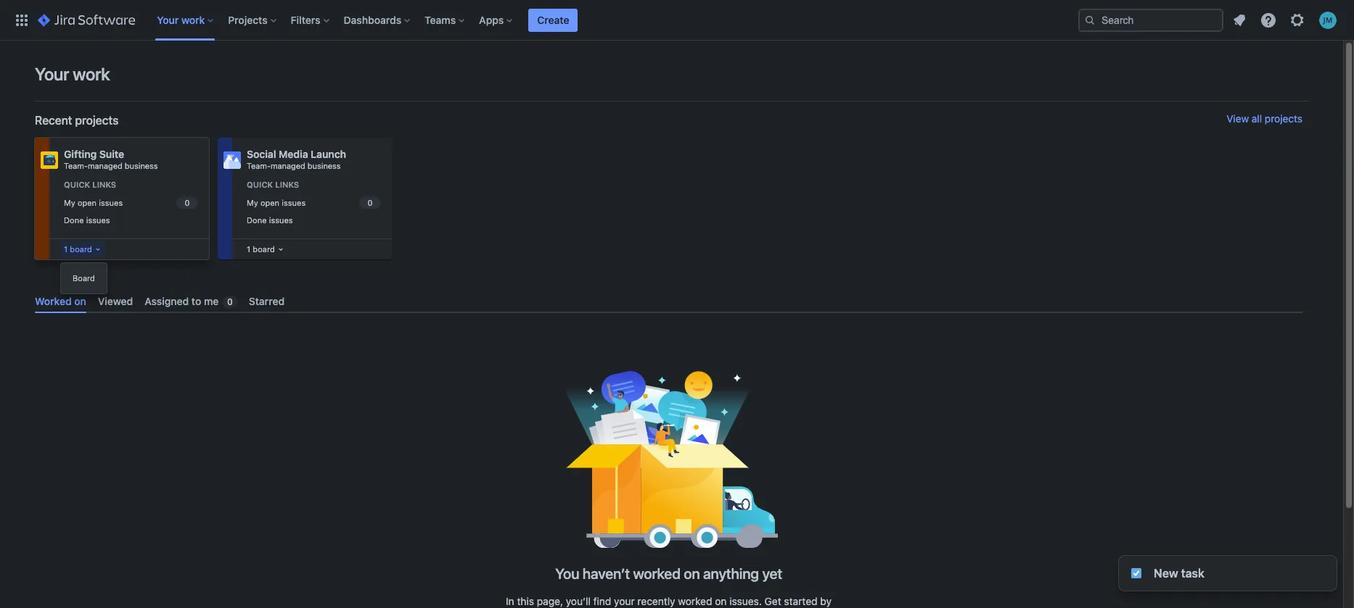 Task type: vqa. For each thing, say whether or not it's contained in the screenshot.
the bottommost add
no



Task type: describe. For each thing, give the bounding box(es) containing it.
view
[[1227, 113, 1249, 125]]

apps
[[479, 13, 504, 26]]

1 for 1 board dropdown button
[[247, 245, 251, 254]]

this
[[517, 596, 534, 609]]

media
[[279, 148, 308, 160]]

filters
[[291, 13, 321, 26]]

apps button
[[475, 8, 519, 32]]

teams button
[[420, 8, 470, 32]]

recent projects
[[35, 114, 119, 127]]

team- inside social media launch team-managed business
[[247, 161, 271, 171]]

launch
[[311, 148, 346, 160]]

my for social
[[247, 198, 258, 207]]

your inside dropdown button
[[157, 13, 179, 26]]

1 horizontal spatial on
[[684, 566, 700, 583]]

quick links for social
[[247, 180, 299, 189]]

done issues link for media
[[244, 213, 383, 229]]

settings image
[[1289, 11, 1307, 29]]

0 horizontal spatial your
[[35, 64, 69, 84]]

started
[[784, 596, 818, 609]]

issues down gifting suite team-managed business
[[99, 198, 123, 207]]

business inside gifting suite team-managed business
[[125, 161, 158, 171]]

new task
[[1154, 568, 1205, 581]]

1 for 1 board popup button
[[64, 245, 68, 254]]

primary element
[[9, 0, 1079, 40]]

your
[[614, 596, 635, 609]]

issues up 1 board dropdown button
[[269, 216, 293, 225]]

yet
[[762, 566, 782, 583]]

find
[[594, 596, 611, 609]]

1 horizontal spatial projects
[[1265, 113, 1303, 125]]

teams
[[425, 13, 456, 26]]

issues up 1 board popup button
[[86, 216, 110, 225]]

0 horizontal spatial your work
[[35, 64, 110, 84]]

1 vertical spatial work
[[73, 64, 110, 84]]

all
[[1252, 113, 1262, 125]]

done issues link for suite
[[61, 213, 200, 229]]

starred
[[249, 295, 285, 308]]

managed inside social media launch team-managed business
[[271, 161, 305, 171]]

work inside dropdown button
[[181, 13, 205, 26]]

issues.
[[730, 596, 762, 609]]

done for gifting suite
[[64, 216, 84, 225]]

board image for 1 board popup button
[[92, 244, 104, 256]]

you haven't worked on anything yet
[[555, 566, 782, 583]]

suite
[[99, 148, 124, 160]]

board
[[73, 274, 95, 283]]

social
[[247, 148, 276, 160]]

create
[[537, 13, 569, 26]]

projects
[[228, 13, 268, 26]]

assigned
[[145, 295, 189, 308]]

appswitcher icon image
[[13, 11, 30, 29]]

open for gifting
[[78, 198, 97, 207]]

dashboards
[[344, 13, 402, 26]]

done issues for gifting
[[64, 216, 110, 225]]

page,
[[537, 596, 563, 609]]

done issues for social
[[247, 216, 293, 225]]

on inside tab list
[[74, 295, 86, 308]]

in this page, you'll find your recently worked on issues. get started by
[[506, 596, 832, 609]]

open for social
[[260, 198, 280, 207]]

my open issues for social
[[247, 198, 306, 207]]

view all projects link
[[1227, 113, 1303, 128]]

to
[[192, 295, 201, 308]]

quick for gifting
[[64, 180, 90, 189]]

business inside social media launch team-managed business
[[308, 161, 341, 171]]

1 board for 1 board popup button
[[64, 245, 92, 254]]

social media launch team-managed business
[[247, 148, 346, 171]]

dashboards button
[[339, 8, 416, 32]]

view all projects
[[1227, 113, 1303, 125]]

tab list containing worked on
[[29, 290, 1309, 314]]

gifting
[[64, 148, 97, 160]]



Task type: locate. For each thing, give the bounding box(es) containing it.
1 inside dropdown button
[[247, 245, 251, 254]]

2 open from the left
[[260, 198, 280, 207]]

worked down you haven't worked on anything yet
[[678, 596, 712, 609]]

quick links
[[64, 180, 116, 189], [247, 180, 299, 189]]

team- down social on the left
[[247, 161, 271, 171]]

projects up suite
[[75, 114, 119, 127]]

gifting suite team-managed business
[[64, 148, 158, 171]]

2 quick from the left
[[247, 180, 273, 189]]

done issues link up 1 board dropdown button
[[244, 213, 383, 229]]

recently
[[638, 596, 675, 609]]

my for gifting
[[64, 198, 75, 207]]

2 vertical spatial on
[[715, 596, 727, 609]]

1 board button
[[61, 242, 104, 258]]

notifications image
[[1231, 11, 1248, 29]]

2 quick links from the left
[[247, 180, 299, 189]]

1 horizontal spatial done
[[247, 216, 267, 225]]

board inside dropdown button
[[253, 245, 275, 254]]

1 vertical spatial on
[[684, 566, 700, 583]]

my up 1 board dropdown button
[[247, 198, 258, 207]]

0 horizontal spatial projects
[[75, 114, 119, 127]]

0 horizontal spatial done issues
[[64, 216, 110, 225]]

projects button
[[224, 8, 282, 32]]

0 horizontal spatial done
[[64, 216, 84, 225]]

done
[[64, 216, 84, 225], [247, 216, 267, 225]]

1 open from the left
[[78, 198, 97, 207]]

you
[[555, 566, 579, 583]]

2 horizontal spatial on
[[715, 596, 727, 609]]

0 horizontal spatial my open issues
[[64, 198, 123, 207]]

board up board
[[70, 245, 92, 254]]

0
[[227, 297, 233, 308]]

2 business from the left
[[308, 161, 341, 171]]

board image inside dropdown button
[[275, 244, 287, 256]]

1 vertical spatial your work
[[35, 64, 110, 84]]

2 1 from the left
[[247, 245, 251, 254]]

1 quick from the left
[[64, 180, 90, 189]]

quick for social
[[247, 180, 273, 189]]

board button
[[61, 268, 107, 290]]

create button
[[529, 8, 578, 32]]

done up 1 board popup button
[[64, 216, 84, 225]]

new task button
[[1119, 557, 1337, 592]]

2 links from the left
[[275, 180, 299, 189]]

projects
[[1265, 113, 1303, 125], [75, 114, 119, 127]]

issues
[[99, 198, 123, 207], [282, 198, 306, 207], [86, 216, 110, 225], [269, 216, 293, 225]]

1 links from the left
[[92, 180, 116, 189]]

worked on
[[35, 295, 86, 308]]

my open issues
[[64, 198, 123, 207], [247, 198, 306, 207]]

1
[[64, 245, 68, 254], [247, 245, 251, 254]]

0 vertical spatial on
[[74, 295, 86, 308]]

managed inside gifting suite team-managed business
[[88, 161, 122, 171]]

done up 1 board dropdown button
[[247, 216, 267, 225]]

links down social media launch team-managed business
[[275, 180, 299, 189]]

2 1 board from the left
[[247, 245, 275, 254]]

0 horizontal spatial open
[[78, 198, 97, 207]]

on up in this page, you'll find your recently worked on issues. get started by
[[684, 566, 700, 583]]

2 managed from the left
[[271, 161, 305, 171]]

quick
[[64, 180, 90, 189], [247, 180, 273, 189]]

task icon image
[[1131, 568, 1143, 580]]

1 horizontal spatial quick
[[247, 180, 273, 189]]

1 horizontal spatial links
[[275, 180, 299, 189]]

2 my open issues from the left
[[247, 198, 306, 207]]

work left the "projects"
[[181, 13, 205, 26]]

board link
[[70, 271, 98, 287]]

open up 1 board popup button
[[78, 198, 97, 207]]

0 horizontal spatial managed
[[88, 161, 122, 171]]

0 horizontal spatial business
[[125, 161, 158, 171]]

quick down "gifting"
[[64, 180, 90, 189]]

2 done issues link from the left
[[244, 213, 383, 229]]

0 horizontal spatial my open issues link
[[61, 195, 200, 211]]

1 up starred
[[247, 245, 251, 254]]

links for suite
[[92, 180, 116, 189]]

1 up board button
[[64, 245, 68, 254]]

board for board image in dropdown button
[[253, 245, 275, 254]]

quick links for gifting
[[64, 180, 116, 189]]

on
[[74, 295, 86, 308], [684, 566, 700, 583], [715, 596, 727, 609]]

1 board inside popup button
[[64, 245, 92, 254]]

2 board from the left
[[253, 245, 275, 254]]

board up starred
[[253, 245, 275, 254]]

1 horizontal spatial board image
[[275, 244, 287, 256]]

2 done issues from the left
[[247, 216, 293, 225]]

worked inside in this page, you'll find your recently worked on issues. get started by
[[678, 596, 712, 609]]

quick links down "gifting"
[[64, 180, 116, 189]]

0 vertical spatial your
[[157, 13, 179, 26]]

managed down media
[[271, 161, 305, 171]]

you'll
[[566, 596, 591, 609]]

my open issues link down social media launch team-managed business
[[244, 195, 383, 211]]

open
[[78, 198, 97, 207], [260, 198, 280, 207]]

search image
[[1084, 14, 1096, 26]]

1 board image from the left
[[92, 244, 104, 256]]

1 horizontal spatial business
[[308, 161, 341, 171]]

tab list
[[29, 290, 1309, 314]]

1 horizontal spatial done issues
[[247, 216, 293, 225]]

0 horizontal spatial work
[[73, 64, 110, 84]]

managed
[[88, 161, 122, 171], [271, 161, 305, 171]]

0 vertical spatial your work
[[157, 13, 205, 26]]

get
[[765, 596, 782, 609]]

1 horizontal spatial board
[[253, 245, 275, 254]]

1 quick links from the left
[[64, 180, 116, 189]]

0 horizontal spatial links
[[92, 180, 116, 189]]

worked
[[633, 566, 681, 583], [678, 596, 712, 609]]

on left "issues."
[[715, 596, 727, 609]]

work
[[181, 13, 205, 26], [73, 64, 110, 84]]

0 horizontal spatial board
[[70, 245, 92, 254]]

done issues up 1 board dropdown button
[[247, 216, 293, 225]]

done issues
[[64, 216, 110, 225], [247, 216, 293, 225]]

links
[[92, 180, 116, 189], [275, 180, 299, 189]]

0 horizontal spatial 1 board
[[64, 245, 92, 254]]

done issues link
[[61, 213, 200, 229], [244, 213, 383, 229]]

help image
[[1260, 11, 1278, 29]]

1 vertical spatial your
[[35, 64, 69, 84]]

by
[[820, 596, 832, 609]]

quick down social on the left
[[247, 180, 273, 189]]

1 board
[[64, 245, 92, 254], [247, 245, 275, 254]]

my up 1 board popup button
[[64, 198, 75, 207]]

worked up the recently
[[633, 566, 681, 583]]

board for board image inside popup button
[[70, 245, 92, 254]]

quick links down social on the left
[[247, 180, 299, 189]]

0 horizontal spatial my
[[64, 198, 75, 207]]

1 board up board
[[64, 245, 92, 254]]

links for media
[[275, 180, 299, 189]]

my open issues link down gifting suite team-managed business
[[61, 195, 200, 211]]

done issues up 1 board popup button
[[64, 216, 110, 225]]

0 horizontal spatial team-
[[64, 161, 88, 171]]

my open issues down gifting suite team-managed business
[[64, 198, 123, 207]]

0 horizontal spatial 1
[[64, 245, 68, 254]]

on down board button
[[74, 295, 86, 308]]

1 managed from the left
[[88, 161, 122, 171]]

1 done issues from the left
[[64, 216, 110, 225]]

projects right all
[[1265, 113, 1303, 125]]

my open issues link for media
[[244, 195, 383, 211]]

0 horizontal spatial quick
[[64, 180, 90, 189]]

0 horizontal spatial done issues link
[[61, 213, 200, 229]]

1 my from the left
[[64, 198, 75, 207]]

1 horizontal spatial your work
[[157, 13, 205, 26]]

1 vertical spatial worked
[[678, 596, 712, 609]]

Search field
[[1079, 8, 1224, 32]]

anything
[[703, 566, 759, 583]]

1 1 from the left
[[64, 245, 68, 254]]

your profile and settings image
[[1320, 11, 1337, 29]]

new
[[1154, 568, 1179, 581]]

board image up starred
[[275, 244, 287, 256]]

1 horizontal spatial work
[[181, 13, 205, 26]]

done for social media launch
[[247, 216, 267, 225]]

1 board for 1 board dropdown button
[[247, 245, 275, 254]]

0 vertical spatial worked
[[633, 566, 681, 583]]

1 horizontal spatial team-
[[247, 161, 271, 171]]

1 done from the left
[[64, 216, 84, 225]]

on inside in this page, you'll find your recently worked on issues. get started by
[[715, 596, 727, 609]]

1 1 board from the left
[[64, 245, 92, 254]]

1 done issues link from the left
[[61, 213, 200, 229]]

your
[[157, 13, 179, 26], [35, 64, 69, 84]]

board image
[[92, 244, 104, 256], [275, 244, 287, 256]]

filters button
[[286, 8, 335, 32]]

1 horizontal spatial my open issues
[[247, 198, 306, 207]]

1 horizontal spatial done issues link
[[244, 213, 383, 229]]

viewed
[[98, 295, 133, 308]]

1 horizontal spatial my open issues link
[[244, 195, 383, 211]]

1 my open issues from the left
[[64, 198, 123, 207]]

board inside popup button
[[70, 245, 92, 254]]

my open issues for gifting
[[64, 198, 123, 207]]

1 horizontal spatial open
[[260, 198, 280, 207]]

1 board button
[[244, 242, 287, 258]]

1 board inside dropdown button
[[247, 245, 275, 254]]

2 done from the left
[[247, 216, 267, 225]]

2 team- from the left
[[247, 161, 271, 171]]

2 my from the left
[[247, 198, 258, 207]]

1 horizontal spatial quick links
[[247, 180, 299, 189]]

1 board up starred
[[247, 245, 275, 254]]

my open issues down social media launch team-managed business
[[247, 198, 306, 207]]

your work up recent projects
[[35, 64, 110, 84]]

assigned to me
[[145, 295, 219, 308]]

team- down "gifting"
[[64, 161, 88, 171]]

0 horizontal spatial board image
[[92, 244, 104, 256]]

1 team- from the left
[[64, 161, 88, 171]]

team-
[[64, 161, 88, 171], [247, 161, 271, 171]]

board image inside popup button
[[92, 244, 104, 256]]

my open issues link
[[61, 195, 200, 211], [244, 195, 383, 211]]

business
[[125, 161, 158, 171], [308, 161, 341, 171]]

your work left the "projects"
[[157, 13, 205, 26]]

1 horizontal spatial your
[[157, 13, 179, 26]]

your work inside dropdown button
[[157, 13, 205, 26]]

work up recent projects
[[73, 64, 110, 84]]

1 horizontal spatial 1
[[247, 245, 251, 254]]

0 vertical spatial work
[[181, 13, 205, 26]]

links down gifting suite team-managed business
[[92, 180, 116, 189]]

worked
[[35, 295, 72, 308]]

issues down social media launch team-managed business
[[282, 198, 306, 207]]

1 inside popup button
[[64, 245, 68, 254]]

team- inside gifting suite team-managed business
[[64, 161, 88, 171]]

2 board image from the left
[[275, 244, 287, 256]]

my open issues link for suite
[[61, 195, 200, 211]]

1 board from the left
[[70, 245, 92, 254]]

1 business from the left
[[125, 161, 158, 171]]

board image for 1 board dropdown button
[[275, 244, 287, 256]]

in
[[506, 596, 514, 609]]

0 horizontal spatial on
[[74, 295, 86, 308]]

recent
[[35, 114, 72, 127]]

open up 1 board dropdown button
[[260, 198, 280, 207]]

jira software image
[[38, 11, 135, 29], [38, 11, 135, 29]]

my
[[64, 198, 75, 207], [247, 198, 258, 207]]

banner
[[0, 0, 1354, 41]]

task
[[1181, 568, 1205, 581]]

your work
[[157, 13, 205, 26], [35, 64, 110, 84]]

board image up board
[[92, 244, 104, 256]]

1 horizontal spatial 1 board
[[247, 245, 275, 254]]

2 my open issues link from the left
[[244, 195, 383, 211]]

done issues link up 1 board popup button
[[61, 213, 200, 229]]

me
[[204, 295, 219, 308]]

1 my open issues link from the left
[[61, 195, 200, 211]]

your work button
[[153, 8, 219, 32]]

managed down suite
[[88, 161, 122, 171]]

haven't
[[583, 566, 630, 583]]

0 horizontal spatial quick links
[[64, 180, 116, 189]]

board
[[70, 245, 92, 254], [253, 245, 275, 254]]

1 horizontal spatial my
[[247, 198, 258, 207]]

banner containing your work
[[0, 0, 1354, 41]]

1 horizontal spatial managed
[[271, 161, 305, 171]]



